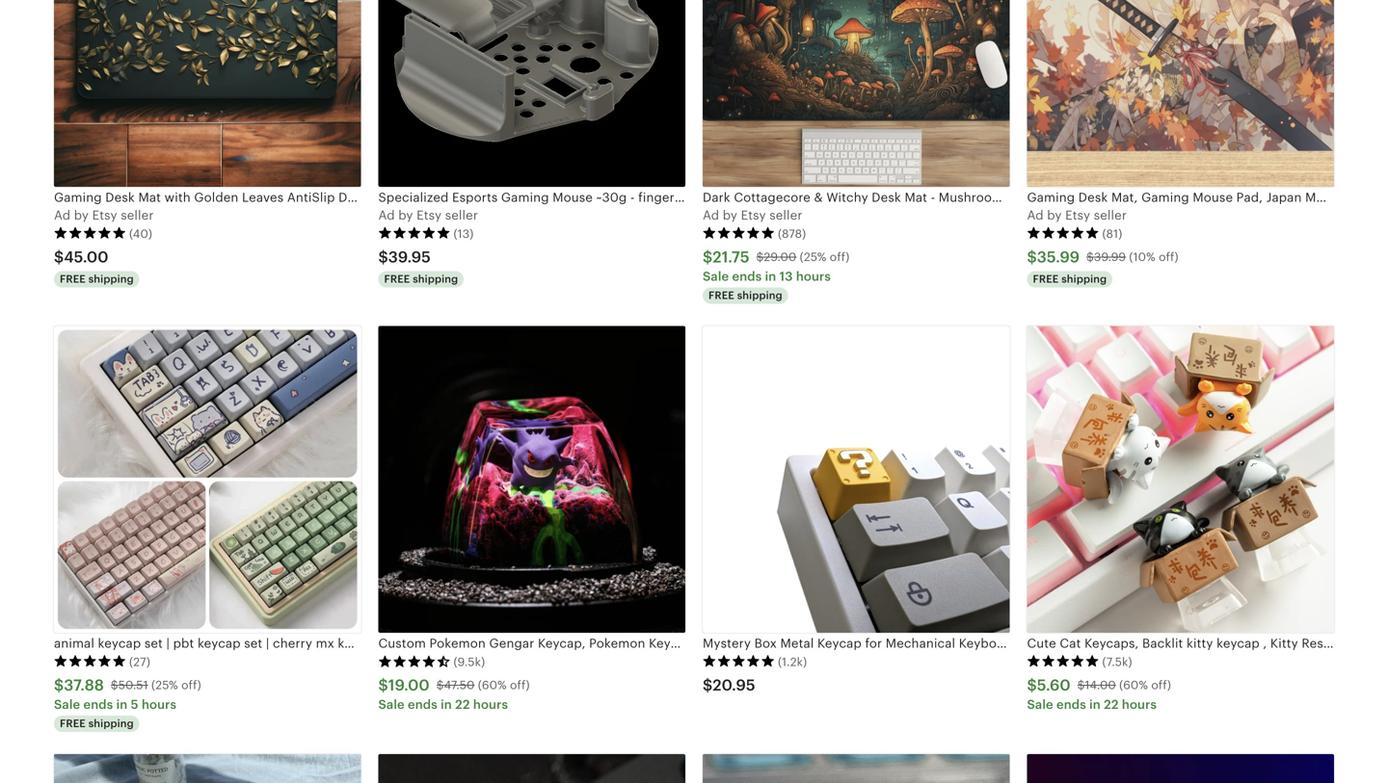 Task type: locate. For each thing, give the bounding box(es) containing it.
sale down 19.00
[[378, 698, 405, 712]]

sale inside $ 21.75 $ 29.00 (25% off) sale ends in 13 hours free shipping
[[703, 269, 729, 284]]

antislip
[[287, 191, 335, 205]]

shipping
[[88, 273, 134, 285], [413, 273, 458, 285], [1062, 273, 1107, 285], [737, 290, 783, 302], [88, 718, 134, 730]]

off) for 37.88
[[181, 679, 201, 692]]

a down gaming
[[54, 208, 63, 223]]

(60%
[[478, 679, 507, 692], [1120, 679, 1148, 692]]

free inside $ 35.99 $ 39.99 (10% off) free shipping
[[1033, 273, 1059, 285]]

d inside gaming desk mat with golden leaves antislip durable neoprene for gamers and professionals a d b y etsy seller
[[62, 208, 71, 223]]

y for (878)
[[731, 208, 738, 223]]

free down 35.99 on the right of the page
[[1033, 273, 1059, 285]]

1 horizontal spatial (25%
[[800, 251, 827, 264]]

in for 5.60
[[1090, 698, 1101, 712]]

etsy down neoprene
[[417, 208, 442, 223]]

etsy up '21.75'
[[741, 208, 766, 223]]

free inside $ 39.95 free shipping
[[384, 273, 410, 285]]

a d b y etsy seller up "(878)"
[[703, 208, 803, 223]]

ends inside $ 5.60 $ 14.00 (60% off) sale ends in 22 hours
[[1057, 698, 1086, 712]]

in
[[765, 269, 777, 284], [116, 698, 128, 712], [441, 698, 452, 712], [1090, 698, 1101, 712]]

2 d from the left
[[387, 208, 395, 223]]

5 out of 5 stars image up 39.95
[[378, 227, 451, 240]]

(25% down "(878)"
[[800, 251, 827, 264]]

a up $ 21.75 $ 29.00 (25% off) sale ends in 13 hours free shipping
[[703, 208, 712, 223]]

3 a d b y etsy seller from the left
[[1027, 208, 1127, 223]]

b up '21.75'
[[723, 208, 731, 223]]

in for 21.75
[[765, 269, 777, 284]]

a for (81)
[[1027, 208, 1036, 223]]

22 down 47.50
[[455, 698, 470, 712]]

3 y from the left
[[731, 208, 738, 223]]

2 seller from the left
[[445, 208, 478, 223]]

in left '5'
[[116, 698, 128, 712]]

2 a d b y etsy seller from the left
[[703, 208, 803, 223]]

4 b from the left
[[1047, 208, 1055, 223]]

4 d from the left
[[1036, 208, 1044, 223]]

22 down 14.00
[[1104, 698, 1119, 712]]

shipping down '5'
[[88, 718, 134, 730]]

shipping inside '$ 45.00 free shipping'
[[88, 273, 134, 285]]

4 a from the left
[[1027, 208, 1036, 223]]

5 out of 5 stars image for (81)
[[1027, 227, 1100, 240]]

sale down 5.60
[[1027, 698, 1054, 712]]

b for (81)
[[1047, 208, 1055, 223]]

sale inside "$ 37.88 $ 50.51 (25% off) sale ends in 5 hours free shipping"
[[54, 698, 80, 712]]

(60% inside $ 19.00 $ 47.50 (60% off) sale ends in 22 hours
[[478, 679, 507, 692]]

$ right 37.88
[[111, 679, 118, 692]]

animal keycap set | pbt keycap set | cherry mx keycap | tech accessories | cute keycap | custom keycaps |artisan keycap| mechanical keyboard image
[[54, 326, 361, 633]]

29.00
[[764, 251, 797, 264]]

off) inside "$ 37.88 $ 50.51 (25% off) sale ends in 5 hours free shipping"
[[181, 679, 201, 692]]

seller up (13)
[[445, 208, 478, 223]]

y down neoprene
[[406, 208, 413, 223]]

custom pokemon spacebar ver 2, cute keyboard, anime keycaps for cherry mx keyboard, custom keyboard keys, custom mechanical keyboard, gifts image
[[1027, 755, 1334, 784]]

seller up "(878)"
[[770, 208, 803, 223]]

hours for 19.00
[[473, 698, 508, 712]]

for right keycap
[[865, 637, 882, 651]]

hours right the "13"
[[796, 269, 831, 284]]

hours inside $ 19.00 $ 47.50 (60% off) sale ends in 22 hours
[[473, 698, 508, 712]]

(60% for 19.00
[[478, 679, 507, 692]]

a d b y etsy seller
[[378, 208, 478, 223], [703, 208, 803, 223], [1027, 208, 1127, 223]]

ends down 19.00
[[408, 698, 438, 712]]

ends
[[732, 269, 762, 284], [83, 698, 113, 712], [408, 698, 438, 712], [1057, 698, 1086, 712]]

in inside $ 19.00 $ 47.50 (60% off) sale ends in 22 hours
[[441, 698, 452, 712]]

$ inside '$ 45.00 free shipping'
[[54, 249, 64, 266]]

0 vertical spatial for
[[453, 191, 470, 205]]

3 a from the left
[[703, 208, 712, 223]]

37.88
[[64, 677, 104, 695]]

5 out of 5 stars image up 45.00
[[54, 227, 126, 240]]

(60% down (9.5k)
[[478, 679, 507, 692]]

off) right 50.51 on the left bottom of page
[[181, 679, 201, 692]]

a
[[54, 208, 63, 223], [378, 208, 387, 223], [703, 208, 712, 223], [1027, 208, 1036, 223]]

a down durable
[[378, 208, 387, 223]]

b for (878)
[[723, 208, 731, 223]]

in down 47.50
[[441, 698, 452, 712]]

$ right '21.75'
[[757, 251, 764, 264]]

5 out of 5 stars image up 5.60
[[1027, 655, 1100, 669]]

1 horizontal spatial for
[[865, 637, 882, 651]]

seller up (81)
[[1094, 208, 1127, 223]]

hours for 5.60
[[1122, 698, 1157, 712]]

1 y from the left
[[82, 208, 89, 223]]

for inside gaming desk mat with golden leaves antislip durable neoprene for gamers and professionals a d b y etsy seller
[[453, 191, 470, 205]]

free down 39.95
[[384, 273, 410, 285]]

for left gamers
[[453, 191, 470, 205]]

5 out of 5 stars image up 35.99 on the right of the page
[[1027, 227, 1100, 240]]

seller for (878)
[[770, 208, 803, 223]]

d down gaming
[[62, 208, 71, 223]]

y down gaming
[[82, 208, 89, 223]]

4 y from the left
[[1055, 208, 1062, 223]]

free down 37.88
[[60, 718, 86, 730]]

in inside $ 21.75 $ 29.00 (25% off) sale ends in 13 hours free shipping
[[765, 269, 777, 284]]

a d b y etsy seller up (81)
[[1027, 208, 1127, 223]]

shipping down 39.95
[[413, 273, 458, 285]]

22
[[455, 698, 470, 712], [1104, 698, 1119, 712]]

22 for 5.60
[[1104, 698, 1119, 712]]

1 a d b y etsy seller from the left
[[378, 208, 478, 223]]

y up '21.75'
[[731, 208, 738, 223]]

etsy up 35.99 on the right of the page
[[1065, 208, 1091, 223]]

d down neoprene
[[387, 208, 395, 223]]

for
[[453, 191, 470, 205], [865, 637, 882, 651]]

hours down (7.5k)
[[1122, 698, 1157, 712]]

off) inside $ 19.00 $ 47.50 (60% off) sale ends in 22 hours
[[510, 679, 530, 692]]

4.5 out of 5 stars image
[[378, 655, 451, 669]]

1 horizontal spatial a d b y etsy seller
[[703, 208, 803, 223]]

ends down 37.88
[[83, 698, 113, 712]]

ends down '21.75'
[[732, 269, 762, 284]]

2 22 from the left
[[1104, 698, 1119, 712]]

shipping down the "13"
[[737, 290, 783, 302]]

seller
[[121, 208, 154, 223], [445, 208, 478, 223], [770, 208, 803, 223], [1094, 208, 1127, 223]]

(9.5k)
[[454, 656, 485, 669]]

b inside gaming desk mat with golden leaves antislip durable neoprene for gamers and professionals a d b y etsy seller
[[74, 208, 82, 223]]

keyboards
[[959, 637, 1023, 651]]

5 out of 5 stars image for (7.5k)
[[1027, 655, 1100, 669]]

1 vertical spatial for
[[865, 637, 882, 651]]

5 out of 5 stars image up 37.88
[[54, 655, 126, 669]]

off) inside $ 35.99 $ 39.99 (10% off) free shipping
[[1159, 251, 1179, 264]]

5.60
[[1037, 677, 1071, 695]]

2 y from the left
[[406, 208, 413, 223]]

0 horizontal spatial for
[[453, 191, 470, 205]]

shipping down 45.00
[[88, 273, 134, 285]]

b down gaming
[[74, 208, 82, 223]]

sale inside $ 5.60 $ 14.00 (60% off) sale ends in 22 hours
[[1027, 698, 1054, 712]]

3 etsy from the left
[[741, 208, 766, 223]]

1 vertical spatial (25%
[[151, 679, 178, 692]]

off) inside $ 21.75 $ 29.00 (25% off) sale ends in 13 hours free shipping
[[830, 251, 850, 264]]

hours inside $ 21.75 $ 29.00 (25% off) sale ends in 13 hours free shipping
[[796, 269, 831, 284]]

14.00
[[1085, 679, 1116, 692]]

durable
[[338, 191, 386, 205]]

0 horizontal spatial (60%
[[478, 679, 507, 692]]

b down neoprene
[[398, 208, 407, 223]]

ends for 21.75
[[732, 269, 762, 284]]

free down 45.00
[[60, 273, 86, 285]]

off) right 47.50
[[510, 679, 530, 692]]

1 etsy from the left
[[92, 208, 117, 223]]

2 b from the left
[[398, 208, 407, 223]]

y up 35.99 on the right of the page
[[1055, 208, 1062, 223]]

free
[[60, 273, 86, 285], [384, 273, 410, 285], [1033, 273, 1059, 285], [709, 290, 735, 302], [60, 718, 86, 730]]

b
[[74, 208, 82, 223], [398, 208, 407, 223], [723, 208, 731, 223], [1047, 208, 1055, 223]]

ends inside $ 19.00 $ 47.50 (60% off) sale ends in 22 hours
[[408, 698, 438, 712]]

a d b y etsy seller for 39.95
[[378, 208, 478, 223]]

in inside "$ 37.88 $ 50.51 (25% off) sale ends in 5 hours free shipping"
[[116, 698, 128, 712]]

mystery box metal keycap for mechanical keyboards
[[703, 637, 1023, 651]]

(25% inside $ 21.75 $ 29.00 (25% off) sale ends in 13 hours free shipping
[[800, 251, 827, 264]]

off) right 14.00
[[1152, 679, 1171, 692]]

seller up (40)
[[121, 208, 154, 223]]

mat
[[138, 191, 161, 205]]

2 a from the left
[[378, 208, 387, 223]]

1 d from the left
[[62, 208, 71, 223]]

$ 5.60 $ 14.00 (60% off) sale ends in 22 hours
[[1027, 677, 1171, 712]]

y
[[82, 208, 89, 223], [406, 208, 413, 223], [731, 208, 738, 223], [1055, 208, 1062, 223]]

3 b from the left
[[723, 208, 731, 223]]

(60% inside $ 5.60 $ 14.00 (60% off) sale ends in 22 hours
[[1120, 679, 1148, 692]]

0 horizontal spatial 22
[[455, 698, 470, 712]]

$ 35.99 $ 39.99 (10% off) free shipping
[[1027, 249, 1179, 285]]

hours for 21.75
[[796, 269, 831, 284]]

b for (13)
[[398, 208, 407, 223]]

2 (60% from the left
[[1120, 679, 1148, 692]]

free down '21.75'
[[709, 290, 735, 302]]

d for (878)
[[711, 208, 719, 223]]

shipping inside $ 35.99 $ 39.99 (10% off) free shipping
[[1062, 273, 1107, 285]]

$ 39.95 free shipping
[[378, 249, 458, 285]]

1 22 from the left
[[455, 698, 470, 712]]

4 seller from the left
[[1094, 208, 1127, 223]]

free inside "$ 37.88 $ 50.51 (25% off) sale ends in 5 hours free shipping"
[[60, 718, 86, 730]]

5 out of 5 stars image down mystery
[[703, 655, 775, 669]]

$ 37.88 $ 50.51 (25% off) sale ends in 5 hours free shipping
[[54, 677, 201, 730]]

sale for 21.75
[[703, 269, 729, 284]]

5 out of 5 stars image
[[54, 227, 126, 240], [378, 227, 451, 240], [703, 227, 775, 240], [1027, 227, 1100, 240], [54, 655, 126, 669], [703, 655, 775, 669], [1027, 655, 1100, 669]]

hours down 47.50
[[473, 698, 508, 712]]

hours right '5'
[[142, 698, 177, 712]]

$ 20.95
[[703, 677, 756, 695]]

hours
[[796, 269, 831, 284], [142, 698, 177, 712], [473, 698, 508, 712], [1122, 698, 1157, 712]]

a for (878)
[[703, 208, 712, 223]]

4 etsy from the left
[[1065, 208, 1091, 223]]

2 etsy from the left
[[417, 208, 442, 223]]

off) inside $ 5.60 $ 14.00 (60% off) sale ends in 22 hours
[[1152, 679, 1171, 692]]

neoprene
[[390, 191, 450, 205]]

hours inside "$ 37.88 $ 50.51 (25% off) sale ends in 5 hours free shipping"
[[142, 698, 177, 712]]

seller inside gaming desk mat with golden leaves antislip durable neoprene for gamers and professionals a d b y etsy seller
[[121, 208, 154, 223]]

in for 19.00
[[441, 698, 452, 712]]

dark cottagecore & witchy desk mat - mushroom forest, extended mousepad, aesthetic night scenery, gaming, high-quality fantasy mouse pad image
[[703, 0, 1010, 187]]

d
[[62, 208, 71, 223], [387, 208, 395, 223], [711, 208, 719, 223], [1036, 208, 1044, 223]]

in left the "13"
[[765, 269, 777, 284]]

5 out of 5 stars image up '21.75'
[[703, 227, 775, 240]]

y for (13)
[[406, 208, 413, 223]]

d up 35.99 on the right of the page
[[1036, 208, 1044, 223]]

$ inside $ 39.95 free shipping
[[378, 249, 388, 266]]

sale down '21.75'
[[703, 269, 729, 284]]

(60% down (7.5k)
[[1120, 679, 1148, 692]]

gamers
[[474, 191, 521, 205]]

metal
[[780, 637, 814, 651]]

5 out of 5 stars image for (13)
[[378, 227, 451, 240]]

gaming desk mat with golden leaves antislip durable neoprene for gamers and professionals a d b y etsy seller
[[54, 191, 631, 223]]

(25% right 50.51 on the left bottom of page
[[151, 679, 178, 692]]

shipping inside "$ 37.88 $ 50.51 (25% off) sale ends in 5 hours free shipping"
[[88, 718, 134, 730]]

a d b y etsy seller down neoprene
[[378, 208, 478, 223]]

d up '21.75'
[[711, 208, 719, 223]]

1 horizontal spatial 22
[[1104, 698, 1119, 712]]

ends inside "$ 37.88 $ 50.51 (25% off) sale ends in 5 hours free shipping"
[[83, 698, 113, 712]]

1 seller from the left
[[121, 208, 154, 223]]

etsy for (878)
[[741, 208, 766, 223]]

ends inside $ 21.75 $ 29.00 (25% off) sale ends in 13 hours free shipping
[[732, 269, 762, 284]]

ends down 5.60
[[1057, 698, 1086, 712]]

$ 21.75 $ 29.00 (25% off) sale ends in 13 hours free shipping
[[703, 249, 850, 302]]

1 b from the left
[[74, 208, 82, 223]]

sale down 37.88
[[54, 698, 80, 712]]

specialized esports gaming mouse ~30g - fingertip grip (for razer viper v2 pro) - mod kit or fully assembled mouse image
[[378, 0, 686, 187]]

3 seller from the left
[[770, 208, 803, 223]]

39.99
[[1094, 251, 1126, 264]]

$ down gaming
[[54, 249, 64, 266]]

$ down durable
[[378, 249, 388, 266]]

45.00
[[64, 249, 109, 266]]

shipping inside $ 21.75 $ 29.00 (25% off) sale ends in 13 hours free shipping
[[737, 290, 783, 302]]

sale inside $ 19.00 $ 47.50 (60% off) sale ends in 22 hours
[[378, 698, 405, 712]]

ends for 19.00
[[408, 698, 438, 712]]

sale
[[703, 269, 729, 284], [54, 698, 80, 712], [378, 698, 405, 712], [1027, 698, 1054, 712]]

shipping down 35.99 on the right of the page
[[1062, 273, 1107, 285]]

(25% inside "$ 37.88 $ 50.51 (25% off) sale ends in 5 hours free shipping"
[[151, 679, 178, 692]]

hours inside $ 5.60 $ 14.00 (60% off) sale ends in 22 hours
[[1122, 698, 1157, 712]]

2 horizontal spatial a d b y etsy seller
[[1027, 208, 1127, 223]]

3 d from the left
[[711, 208, 719, 223]]

and
[[524, 191, 547, 205]]

in down 14.00
[[1090, 698, 1101, 712]]

13
[[780, 269, 793, 284]]

torii gate artisan keycap, japanese keycaps, artisan resin keycap, torii gate custom keycaps, cherry mx keycaps, mechanical keyboard image
[[703, 755, 1010, 784]]

(25%
[[800, 251, 827, 264], [151, 679, 178, 692]]

22 inside $ 19.00 $ 47.50 (60% off) sale ends in 22 hours
[[455, 698, 470, 712]]

b up 35.99 on the right of the page
[[1047, 208, 1055, 223]]

off) right 29.00
[[830, 251, 850, 264]]

seller for (13)
[[445, 208, 478, 223]]

a d b y etsy seller for 35.99
[[1027, 208, 1127, 223]]

$ down 4.5 out of 5 stars image
[[378, 677, 388, 695]]

d for (13)
[[387, 208, 395, 223]]

1 horizontal spatial (60%
[[1120, 679, 1148, 692]]

22 inside $ 5.60 $ 14.00 (60% off) sale ends in 22 hours
[[1104, 698, 1119, 712]]

a up $ 35.99 $ 39.99 (10% off) free shipping
[[1027, 208, 1036, 223]]

in inside $ 5.60 $ 14.00 (60% off) sale ends in 22 hours
[[1090, 698, 1101, 712]]

0 horizontal spatial a d b y etsy seller
[[378, 208, 478, 223]]

1 a from the left
[[54, 208, 63, 223]]

$
[[54, 249, 64, 266], [378, 249, 388, 266], [703, 249, 713, 266], [1027, 249, 1037, 266], [757, 251, 764, 264], [1087, 251, 1094, 264], [54, 677, 64, 695], [378, 677, 388, 695], [703, 677, 713, 695], [1027, 677, 1037, 695], [111, 679, 118, 692], [437, 679, 444, 692], [1078, 679, 1085, 692]]

etsy down desk
[[92, 208, 117, 223]]

5 out of 5 stars image for (40)
[[54, 227, 126, 240]]

1 (60% from the left
[[478, 679, 507, 692]]

off)
[[830, 251, 850, 264], [1159, 251, 1179, 264], [181, 679, 201, 692], [510, 679, 530, 692], [1152, 679, 1171, 692]]

0 horizontal spatial (25%
[[151, 679, 178, 692]]

off) right (10%
[[1159, 251, 1179, 264]]

0 vertical spatial (25%
[[800, 251, 827, 264]]

etsy
[[92, 208, 117, 223], [417, 208, 442, 223], [741, 208, 766, 223], [1065, 208, 1091, 223]]

ends for 37.88
[[83, 698, 113, 712]]

$ left 29.00
[[703, 249, 713, 266]]

mechanical
[[886, 637, 956, 651]]



Task type: describe. For each thing, give the bounding box(es) containing it.
(27)
[[129, 656, 150, 669]]

5 out of 5 stars image for (878)
[[703, 227, 775, 240]]

sale for 37.88
[[54, 698, 80, 712]]

(40)
[[129, 228, 152, 241]]

(878)
[[778, 228, 806, 241]]

mystery box metal keycap for mechanical keyboards image
[[703, 326, 1010, 633]]

cute cat keycaps, backlit kitty keycap , kitty resin artisan keycap for mechanical keyboard, kitten in box keycap, cute kitty keycap, gifts image
[[1027, 326, 1334, 633]]

$ down mystery
[[703, 677, 713, 695]]

botanical garden theme keycap, retro olive green gaming keycap, pbt keycap, cherry keycap, mechanical keyboard keycap, keyboard accessories image
[[54, 755, 361, 784]]

off) for 21.75
[[830, 251, 850, 264]]

21.75
[[713, 249, 750, 266]]

(7.5k)
[[1103, 656, 1133, 669]]

with
[[165, 191, 191, 205]]

interstellar resin keycap, interstellar diamond sa keycap, gravity in interstellar space, galaxy keycap, astronaut resin keycap, gifts idea image
[[378, 755, 686, 784]]

golden
[[194, 191, 239, 205]]

box
[[755, 637, 777, 651]]

a for (13)
[[378, 208, 387, 223]]

shipping inside $ 39.95 free shipping
[[413, 273, 458, 285]]

(10%
[[1129, 251, 1156, 264]]

desk
[[105, 191, 135, 205]]

off) for 5.60
[[1152, 679, 1171, 692]]

gaming
[[54, 191, 102, 205]]

35.99
[[1037, 249, 1080, 266]]

etsy for (13)
[[417, 208, 442, 223]]

keycap
[[818, 637, 862, 651]]

(25% for 21.75
[[800, 251, 827, 264]]

y for (81)
[[1055, 208, 1062, 223]]

50.51
[[118, 679, 148, 692]]

free inside '$ 45.00 free shipping'
[[60, 273, 86, 285]]

etsy for (81)
[[1065, 208, 1091, 223]]

$ 19.00 $ 47.50 (60% off) sale ends in 22 hours
[[378, 677, 530, 712]]

in for 37.88
[[116, 698, 128, 712]]

5
[[131, 698, 139, 712]]

a inside gaming desk mat with golden leaves antislip durable neoprene for gamers and professionals a d b y etsy seller
[[54, 208, 63, 223]]

5 out of 5 stars image for (27)
[[54, 655, 126, 669]]

5 out of 5 stars image for (1.2k)
[[703, 655, 775, 669]]

20.95
[[713, 677, 756, 695]]

free inside $ 21.75 $ 29.00 (25% off) sale ends in 13 hours free shipping
[[709, 290, 735, 302]]

custom pokemon gengar keycap, pokemon keycap, artisan keycap, anime keycap, custom keycaps, ghost pokemon image
[[378, 326, 686, 633]]

off) for 19.00
[[510, 679, 530, 692]]

leaves
[[242, 191, 284, 205]]

gaming desk mat with golden leaves antislip durable neoprene for gamers and professionals image
[[54, 0, 361, 187]]

sale for 19.00
[[378, 698, 405, 712]]

(60% for 5.60
[[1120, 679, 1148, 692]]

22 for 19.00
[[455, 698, 470, 712]]

seller for (81)
[[1094, 208, 1127, 223]]

$ left 14.00
[[1027, 677, 1037, 695]]

39.95
[[388, 249, 431, 266]]

19.00
[[388, 677, 430, 695]]

(25% for 37.88
[[151, 679, 178, 692]]

47.50
[[444, 679, 475, 692]]

gaming desk mat, gaming mouse pad, japan mouse pad, japanese desk mat, desk accessories, gaming desk pad image
[[1027, 0, 1334, 187]]

(1.2k)
[[778, 656, 807, 669]]

y inside gaming desk mat with golden leaves antislip durable neoprene for gamers and professionals a d b y etsy seller
[[82, 208, 89, 223]]

etsy inside gaming desk mat with golden leaves antislip durable neoprene for gamers and professionals a d b y etsy seller
[[92, 208, 117, 223]]

$ right 19.00
[[437, 679, 444, 692]]

(13)
[[454, 228, 474, 241]]

professionals
[[551, 191, 631, 205]]

$ 45.00 free shipping
[[54, 249, 134, 285]]

sale for 5.60
[[1027, 698, 1054, 712]]

$ left "39.99"
[[1027, 249, 1037, 266]]

(81)
[[1103, 228, 1123, 241]]

off) for 35.99
[[1159, 251, 1179, 264]]

$ right 35.99 on the right of the page
[[1087, 251, 1094, 264]]

ends for 5.60
[[1057, 698, 1086, 712]]

$ left 50.51 on the left bottom of page
[[54, 677, 64, 695]]

mystery
[[703, 637, 751, 651]]

d for (81)
[[1036, 208, 1044, 223]]

hours for 37.88
[[142, 698, 177, 712]]

$ right 5.60
[[1078, 679, 1085, 692]]



Task type: vqa. For each thing, say whether or not it's contained in the screenshot.
"off)" within the $ 5.60 $ 14.00 (60% off) Sale ends in 22 hours
yes



